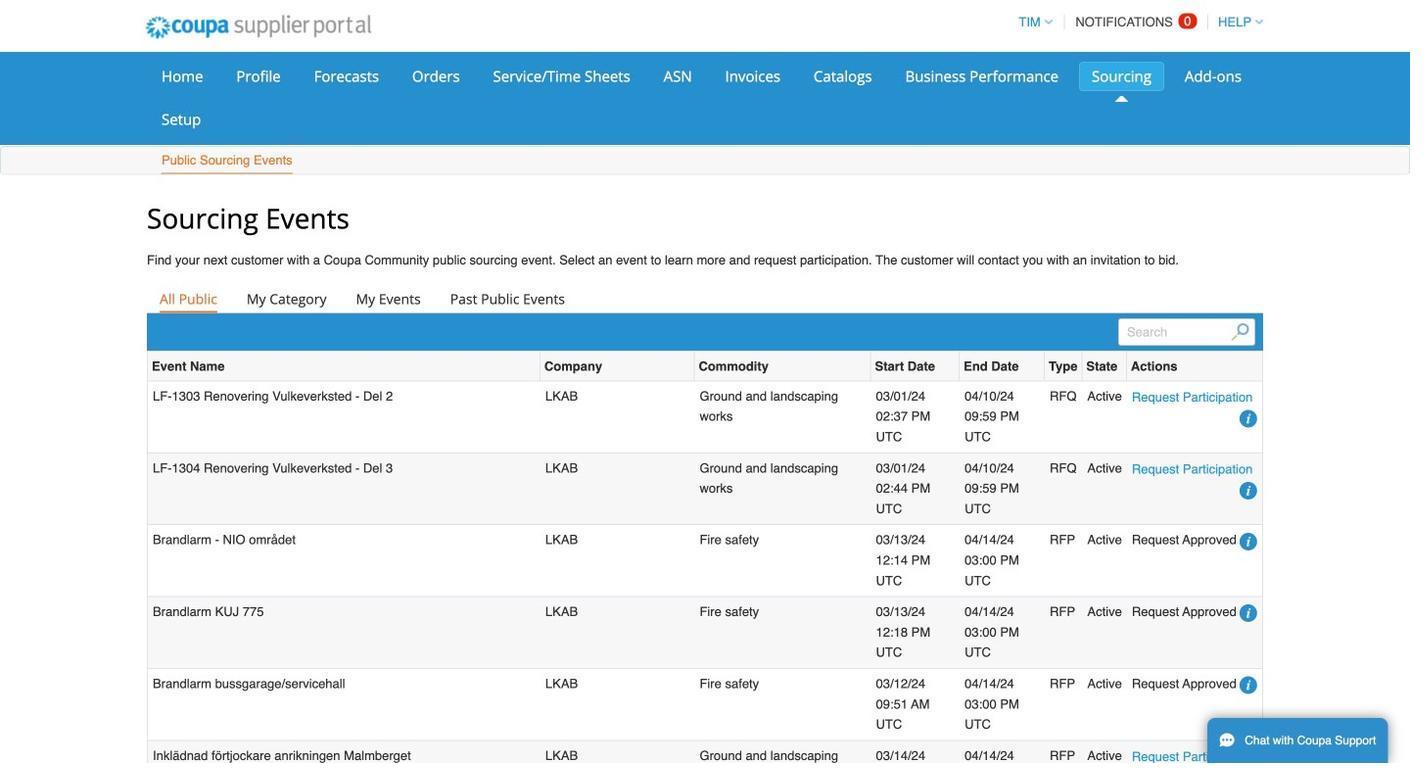 Task type: describe. For each thing, give the bounding box(es) containing it.
Search text field
[[1119, 318, 1256, 346]]

coupa supplier portal image
[[132, 3, 385, 52]]

search image
[[1232, 323, 1250, 341]]



Task type: vqa. For each thing, say whether or not it's contained in the screenshot.
Setup in the top right of the page
no



Task type: locate. For each thing, give the bounding box(es) containing it.
tab list
[[147, 285, 1264, 312]]

navigation
[[1010, 3, 1264, 41]]



